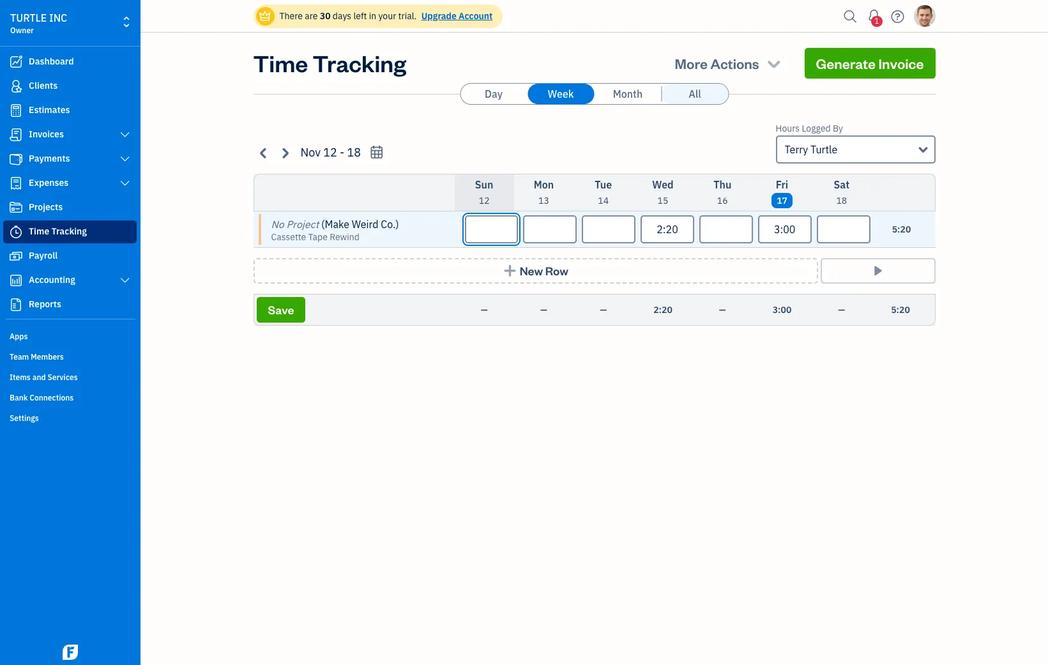 Task type: vqa. For each thing, say whether or not it's contained in the screenshot.
ALL link
yes



Task type: describe. For each thing, give the bounding box(es) containing it.
choose a date image
[[370, 145, 384, 160]]

time inside main element
[[29, 226, 49, 237]]

next week image
[[278, 145, 292, 160]]

dashboard image
[[8, 56, 24, 68]]

money image
[[8, 250, 24, 263]]

1 horizontal spatial time
[[253, 48, 308, 78]]

chevron large down image for expenses
[[119, 178, 131, 189]]

sat 18
[[834, 178, 850, 206]]

chevron large down image for accounting
[[119, 275, 131, 286]]

weird
[[352, 218, 379, 231]]

settings link
[[3, 408, 137, 428]]

1 duration text field from the left
[[465, 215, 519, 244]]

services
[[48, 373, 78, 382]]

week
[[548, 88, 574, 100]]

apps link
[[3, 327, 137, 346]]

invoice image
[[8, 128, 24, 141]]

invoices link
[[3, 123, 137, 146]]

2 duration text field from the left
[[641, 215, 695, 244]]

days
[[333, 10, 352, 22]]

in
[[369, 10, 377, 22]]

17
[[777, 195, 788, 206]]

items
[[10, 373, 31, 382]]

there are 30 days left in your trial. upgrade account
[[280, 10, 493, 22]]

fri 17
[[776, 178, 789, 206]]

0 vertical spatial 5:20
[[893, 224, 912, 235]]

payment image
[[8, 153, 24, 166]]

team members
[[10, 352, 64, 362]]

3 duration text field from the left
[[817, 215, 871, 244]]

sat
[[834, 178, 850, 191]]

dashboard
[[29, 56, 74, 67]]

thu
[[714, 178, 732, 191]]

invoices
[[29, 128, 64, 140]]

mon 13
[[534, 178, 554, 206]]

16
[[718, 195, 728, 206]]

turtle inc owner
[[10, 12, 67, 35]]

sun
[[475, 178, 494, 191]]

make
[[325, 218, 350, 231]]

generate invoice button
[[805, 48, 936, 79]]

go to help image
[[888, 7, 909, 26]]

save button
[[257, 297, 306, 323]]

bank connections link
[[3, 388, 137, 407]]

4 — from the left
[[720, 304, 727, 316]]

clients link
[[3, 75, 137, 98]]

payroll
[[29, 250, 58, 261]]

more actions button
[[664, 48, 795, 79]]

no project ( make weird co. ) cassette tape rewind
[[271, 218, 399, 243]]

1 button
[[865, 3, 885, 29]]

left
[[354, 10, 367, 22]]

reports link
[[3, 293, 137, 316]]

1
[[875, 16, 880, 26]]

payments link
[[3, 148, 137, 171]]

previous week image
[[257, 145, 271, 160]]

time tracking inside time tracking link
[[29, 226, 87, 237]]

plus image
[[503, 265, 518, 277]]

0 vertical spatial time tracking
[[253, 48, 407, 78]]

owner
[[10, 26, 34, 35]]

tape
[[308, 231, 328, 243]]

members
[[31, 352, 64, 362]]

more
[[675, 54, 708, 72]]

1 vertical spatial 5:20
[[892, 304, 911, 316]]

are
[[305, 10, 318, 22]]

main element
[[0, 0, 173, 665]]

nov 12 - 18
[[301, 145, 361, 160]]

rewind
[[330, 231, 360, 243]]

project image
[[8, 201, 24, 214]]

report image
[[8, 299, 24, 311]]

account
[[459, 10, 493, 22]]

payments
[[29, 153, 70, 164]]

connections
[[30, 393, 74, 403]]

upgrade account link
[[419, 10, 493, 22]]

nov
[[301, 145, 321, 160]]

trial.
[[399, 10, 417, 22]]

items and services
[[10, 373, 78, 382]]

chevron large down image for invoices
[[119, 130, 131, 140]]

14
[[598, 195, 609, 206]]

new
[[520, 263, 543, 278]]

team
[[10, 352, 29, 362]]



Task type: locate. For each thing, give the bounding box(es) containing it.
save
[[268, 302, 294, 317]]

1 vertical spatial 18
[[837, 195, 848, 206]]

-
[[340, 145, 345, 160]]

client image
[[8, 80, 24, 93]]

bank
[[10, 393, 28, 403]]

4 duration text field from the left
[[759, 215, 812, 244]]

expense image
[[8, 177, 24, 190]]

wed
[[653, 178, 674, 191]]

1 horizontal spatial duration text field
[[582, 215, 636, 244]]

time down there
[[253, 48, 308, 78]]

1 horizontal spatial time tracking
[[253, 48, 407, 78]]

0 horizontal spatial 18
[[347, 145, 361, 160]]

time tracking down projects link
[[29, 226, 87, 237]]

duration text field down the 14
[[582, 215, 636, 244]]

(
[[322, 218, 325, 231]]

2 chevron large down image from the top
[[119, 275, 131, 286]]

estimates
[[29, 104, 70, 116]]

payroll link
[[3, 245, 137, 268]]

tracking down left
[[313, 48, 407, 78]]

)
[[396, 218, 399, 231]]

0 vertical spatial 12
[[324, 145, 337, 160]]

chevron large down image up projects link
[[119, 178, 131, 189]]

chevron large down image inside invoices "link"
[[119, 130, 131, 140]]

accounting
[[29, 274, 75, 286]]

0 horizontal spatial time tracking
[[29, 226, 87, 237]]

day
[[485, 88, 503, 100]]

projects
[[29, 201, 63, 213]]

time right timer image
[[29, 226, 49, 237]]

0 vertical spatial time
[[253, 48, 308, 78]]

inc
[[49, 12, 67, 24]]

new row button
[[253, 258, 818, 284]]

logged
[[802, 123, 831, 134]]

1 vertical spatial chevron large down image
[[119, 275, 131, 286]]

sun 12
[[475, 178, 494, 206]]

upgrade
[[422, 10, 457, 22]]

5 — from the left
[[839, 304, 846, 316]]

chevron large down image inside 'accounting' link
[[119, 275, 131, 286]]

items and services link
[[3, 368, 137, 387]]

chevron large down image for payments
[[119, 154, 131, 164]]

all
[[689, 88, 702, 100]]

wed 15
[[653, 178, 674, 206]]

1 duration text field from the left
[[524, 215, 577, 244]]

settings
[[10, 414, 39, 423]]

0 horizontal spatial 12
[[324, 145, 337, 160]]

12 for sun
[[479, 195, 490, 206]]

duration text field down sat 18
[[817, 215, 871, 244]]

turtle
[[10, 12, 47, 24]]

actions
[[711, 54, 760, 72]]

chevron large down image inside expenses link
[[119, 178, 131, 189]]

crown image
[[259, 9, 272, 23]]

1 horizontal spatial tracking
[[313, 48, 407, 78]]

1 vertical spatial tracking
[[51, 226, 87, 237]]

2 duration text field from the left
[[582, 215, 636, 244]]

1 vertical spatial chevron large down image
[[119, 178, 131, 189]]

duration text field down '13' in the right top of the page
[[524, 215, 577, 244]]

start timer image
[[871, 265, 886, 277]]

2:20
[[654, 304, 673, 316]]

12 for nov
[[324, 145, 337, 160]]

time tracking link
[[3, 221, 137, 244]]

1 chevron large down image from the top
[[119, 154, 131, 164]]

terry turtle button
[[776, 136, 936, 164]]

tracking inside time tracking link
[[51, 226, 87, 237]]

dashboard link
[[3, 50, 137, 74]]

bank connections
[[10, 393, 74, 403]]

turtle
[[811, 143, 838, 156]]

terry
[[785, 143, 809, 156]]

time
[[253, 48, 308, 78], [29, 226, 49, 237]]

1 vertical spatial time tracking
[[29, 226, 87, 237]]

12 down the sun
[[479, 195, 490, 206]]

1 horizontal spatial 18
[[837, 195, 848, 206]]

chart image
[[8, 274, 24, 287]]

5:20
[[893, 224, 912, 235], [892, 304, 911, 316]]

day link
[[461, 84, 527, 104]]

18 down sat
[[837, 195, 848, 206]]

and
[[32, 373, 46, 382]]

duration text field down 15 at right
[[641, 215, 695, 244]]

2 horizontal spatial duration text field
[[817, 215, 871, 244]]

timer image
[[8, 226, 24, 238]]

tue
[[595, 178, 612, 191]]

co.
[[381, 218, 396, 231]]

chevron large down image up expenses link
[[119, 154, 131, 164]]

3 — from the left
[[600, 304, 607, 316]]

2 — from the left
[[541, 304, 548, 316]]

cassette
[[271, 231, 306, 243]]

0 vertical spatial chevron large down image
[[119, 130, 131, 140]]

chevron large down image inside payments link
[[119, 154, 131, 164]]

time tracking down 30
[[253, 48, 407, 78]]

1 — from the left
[[481, 304, 488, 316]]

Duration text field
[[465, 215, 519, 244], [641, 215, 695, 244], [700, 215, 753, 244], [759, 215, 812, 244]]

chevrondown image
[[766, 54, 783, 72]]

0 vertical spatial tracking
[[313, 48, 407, 78]]

team members link
[[3, 347, 137, 366]]

month link
[[595, 84, 662, 104]]

mon
[[534, 178, 554, 191]]

duration text field down "16"
[[700, 215, 753, 244]]

chevron large down image
[[119, 130, 131, 140], [119, 275, 131, 286]]

generate invoice
[[817, 54, 925, 72]]

0 vertical spatial 18
[[347, 145, 361, 160]]

Duration text field
[[524, 215, 577, 244], [582, 215, 636, 244], [817, 215, 871, 244]]

12 inside sun 12
[[479, 195, 490, 206]]

time tracking
[[253, 48, 407, 78], [29, 226, 87, 237]]

15
[[658, 195, 669, 206]]

hours
[[776, 123, 800, 134]]

your
[[379, 10, 396, 22]]

3 duration text field from the left
[[700, 215, 753, 244]]

0 horizontal spatial duration text field
[[524, 215, 577, 244]]

all link
[[662, 84, 729, 104]]

1 chevron large down image from the top
[[119, 130, 131, 140]]

month
[[613, 88, 643, 100]]

18 right -
[[347, 145, 361, 160]]

1 vertical spatial 12
[[479, 195, 490, 206]]

clients
[[29, 80, 58, 91]]

chevron large down image
[[119, 154, 131, 164], [119, 178, 131, 189]]

18
[[347, 145, 361, 160], [837, 195, 848, 206]]

18 inside sat 18
[[837, 195, 848, 206]]

tracking down projects link
[[51, 226, 87, 237]]

apps
[[10, 332, 28, 341]]

0 horizontal spatial tracking
[[51, 226, 87, 237]]

13
[[539, 195, 550, 206]]

estimate image
[[8, 104, 24, 117]]

duration text field down sun 12
[[465, 215, 519, 244]]

reports
[[29, 299, 61, 310]]

12 left -
[[324, 145, 337, 160]]

1 horizontal spatial 12
[[479, 195, 490, 206]]

fri
[[776, 178, 789, 191]]

there
[[280, 10, 303, 22]]

search image
[[841, 7, 861, 26]]

freshbooks image
[[60, 645, 81, 660]]

thu 16
[[714, 178, 732, 206]]

terry turtle
[[785, 143, 838, 156]]

duration text field down 17
[[759, 215, 812, 244]]

tracking
[[313, 48, 407, 78], [51, 226, 87, 237]]

by
[[834, 123, 844, 134]]

expenses
[[29, 177, 69, 189]]

chevron large down image down "payroll" link
[[119, 275, 131, 286]]

more actions
[[675, 54, 760, 72]]

no
[[271, 218, 284, 231]]

hours logged by
[[776, 123, 844, 134]]

new row
[[520, 263, 569, 278]]

estimates link
[[3, 99, 137, 122]]

expenses link
[[3, 172, 137, 195]]

0 vertical spatial chevron large down image
[[119, 154, 131, 164]]

accounting link
[[3, 269, 137, 292]]

0 horizontal spatial time
[[29, 226, 49, 237]]

project
[[287, 218, 319, 231]]

1 vertical spatial time
[[29, 226, 49, 237]]

tue 14
[[595, 178, 612, 206]]

projects link
[[3, 196, 137, 219]]

chevron large down image down estimates link
[[119, 130, 131, 140]]

2 chevron large down image from the top
[[119, 178, 131, 189]]



